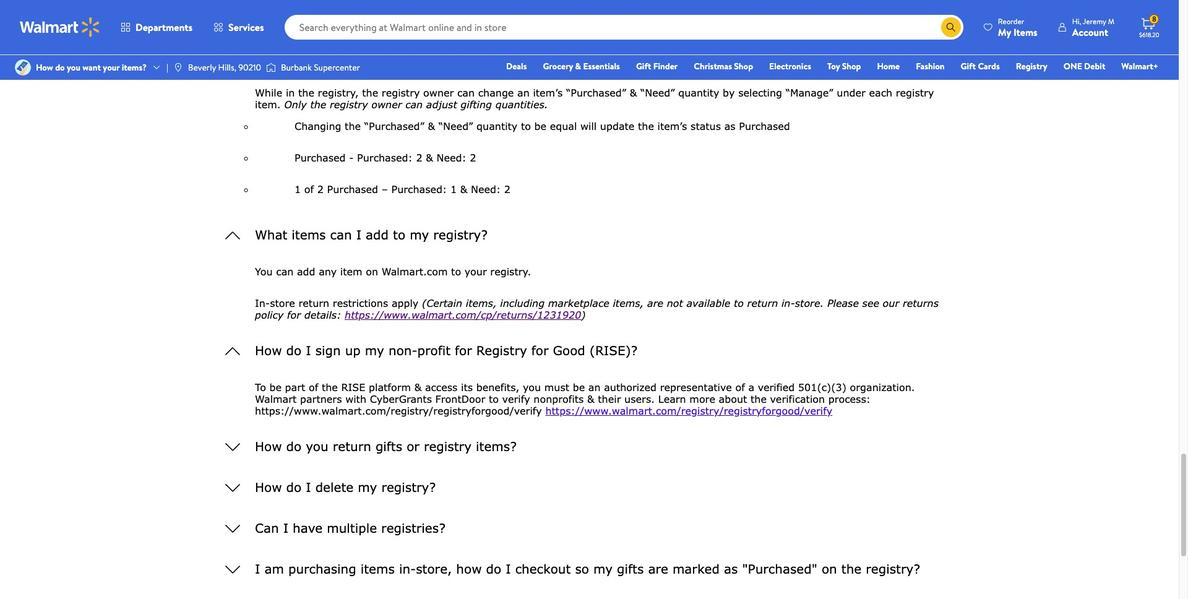 Task type: locate. For each thing, give the bounding box(es) containing it.
0 horizontal spatial shop
[[735, 60, 754, 72]]

finder
[[654, 60, 678, 72]]

services button
[[203, 12, 275, 42]]

do
[[55, 61, 65, 74]]

walmart image
[[20, 17, 100, 37]]

gift for gift cards
[[961, 60, 976, 72]]

how do you want your items?
[[36, 61, 147, 74]]

walmart+ link
[[1117, 59, 1165, 73]]

shop right toy
[[842, 60, 862, 72]]

1 horizontal spatial gift
[[961, 60, 976, 72]]

$618.20
[[1140, 30, 1160, 39]]

1 horizontal spatial  image
[[266, 61, 276, 74]]

|
[[167, 61, 168, 74]]

 image for beverly hills, 90210
[[173, 63, 183, 72]]

Walmart Site-Wide search field
[[285, 15, 964, 40]]

you
[[67, 61, 80, 74]]

deals
[[506, 60, 527, 72]]

burbank supercenter
[[281, 61, 360, 74]]

0 horizontal spatial  image
[[173, 63, 183, 72]]

departments button
[[110, 12, 203, 42]]

want
[[83, 61, 101, 74]]

items
[[1014, 25, 1038, 39]]

1 horizontal spatial shop
[[842, 60, 862, 72]]

gift
[[636, 60, 652, 72], [961, 60, 976, 72]]

 image
[[15, 59, 31, 76]]

your
[[103, 61, 120, 74]]

beverly hills, 90210
[[188, 61, 261, 74]]

fashion
[[916, 60, 945, 72]]

gift left finder in the top right of the page
[[636, 60, 652, 72]]

hi,
[[1073, 16, 1082, 26]]

cards
[[979, 60, 1000, 72]]

how
[[36, 61, 53, 74]]

8 $618.20
[[1140, 14, 1160, 39]]

gift finder
[[636, 60, 678, 72]]

grocery
[[543, 60, 573, 72]]

essentials
[[584, 60, 620, 72]]

m
[[1109, 16, 1115, 26]]

toy
[[828, 60, 840, 72]]

1 gift from the left
[[636, 60, 652, 72]]

beverly
[[188, 61, 216, 74]]

grocery & essentials
[[543, 60, 620, 72]]

1 shop from the left
[[735, 60, 754, 72]]

hills,
[[218, 61, 237, 74]]

 image right |
[[173, 63, 183, 72]]

 image
[[266, 61, 276, 74], [173, 63, 183, 72]]

shop
[[735, 60, 754, 72], [842, 60, 862, 72]]

deals link
[[501, 59, 533, 73]]

2 gift from the left
[[961, 60, 976, 72]]

hi, jeremy m account
[[1073, 16, 1115, 39]]

shop right "christmas"
[[735, 60, 754, 72]]

2 shop from the left
[[842, 60, 862, 72]]

0 horizontal spatial gift
[[636, 60, 652, 72]]

 image right 90210
[[266, 61, 276, 74]]

gift finder link
[[631, 59, 684, 73]]

christmas
[[694, 60, 732, 72]]

christmas shop link
[[689, 59, 759, 73]]

gift left the cards
[[961, 60, 976, 72]]

electronics link
[[764, 59, 817, 73]]

one debit link
[[1059, 59, 1112, 73]]



Task type: vqa. For each thing, say whether or not it's contained in the screenshot.
JEREMY
yes



Task type: describe. For each thing, give the bounding box(es) containing it.
one debit
[[1064, 60, 1106, 72]]

shop for christmas shop
[[735, 60, 754, 72]]

gift cards
[[961, 60, 1000, 72]]

debit
[[1085, 60, 1106, 72]]

burbank
[[281, 61, 312, 74]]

8
[[1153, 14, 1157, 24]]

items?
[[122, 61, 147, 74]]

services
[[229, 20, 264, 34]]

home link
[[872, 59, 906, 73]]

walmart+
[[1122, 60, 1159, 72]]

registry link
[[1011, 59, 1054, 73]]

toy shop link
[[822, 59, 867, 73]]

reorder my items
[[999, 16, 1038, 39]]

christmas shop
[[694, 60, 754, 72]]

&
[[576, 60, 581, 72]]

departments
[[136, 20, 193, 34]]

reorder
[[999, 16, 1025, 26]]

90210
[[239, 61, 261, 74]]

gift cards link
[[956, 59, 1006, 73]]

registry
[[1016, 60, 1048, 72]]

shop for toy shop
[[842, 60, 862, 72]]

toy shop
[[828, 60, 862, 72]]

jeremy
[[1083, 16, 1107, 26]]

Search search field
[[285, 15, 964, 40]]

fashion link
[[911, 59, 951, 73]]

supercenter
[[314, 61, 360, 74]]

one
[[1064, 60, 1083, 72]]

my
[[999, 25, 1012, 39]]

search icon image
[[947, 22, 957, 32]]

gift for gift finder
[[636, 60, 652, 72]]

electronics
[[770, 60, 812, 72]]

account
[[1073, 25, 1109, 39]]

 image for burbank supercenter
[[266, 61, 276, 74]]

home
[[878, 60, 900, 72]]

grocery & essentials link
[[538, 59, 626, 73]]



